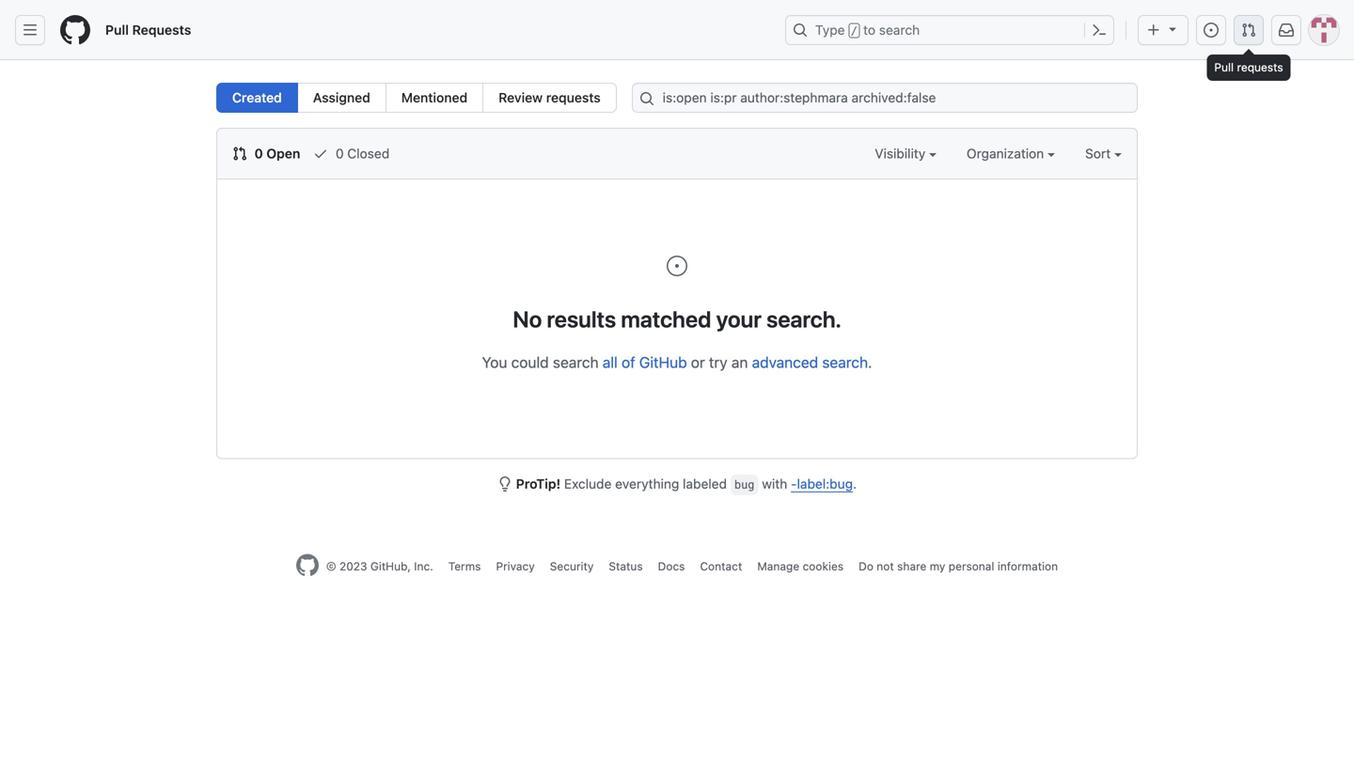 Task type: vqa. For each thing, say whether or not it's contained in the screenshot.
SECURITY
yes



Task type: locate. For each thing, give the bounding box(es) containing it.
. right advanced
[[868, 354, 872, 371]]

terms link
[[448, 560, 481, 573]]

triangle down image
[[1165, 21, 1180, 36]]

0 left the open
[[254, 146, 263, 161]]

results
[[547, 306, 616, 332]]

with
[[762, 476, 787, 492]]

issue opened image right triangle down 'icon'
[[1204, 23, 1219, 38]]

1 vertical spatial .
[[853, 476, 857, 492]]

check image
[[313, 146, 328, 161]]

git pull request image left the notifications icon at top
[[1241, 23, 1256, 38]]

0 horizontal spatial search
[[553, 354, 599, 371]]

1 horizontal spatial issue opened image
[[1204, 23, 1219, 38]]

0 vertical spatial issue opened image
[[1204, 23, 1219, 38]]

0 horizontal spatial 0
[[254, 146, 263, 161]]

github,
[[370, 560, 411, 573]]

git pull request image
[[1241, 23, 1256, 38], [232, 146, 247, 161]]

-label:bug link
[[791, 476, 853, 492]]

Search all issues text field
[[632, 83, 1138, 113]]

0 inside 'link'
[[254, 146, 263, 161]]

docs link
[[658, 560, 685, 573]]

search right to
[[879, 22, 920, 38]]

0
[[254, 146, 263, 161], [336, 146, 344, 161]]

issue opened image
[[1204, 23, 1219, 38], [666, 255, 688, 277]]

search left "all"
[[553, 354, 599, 371]]

1 0 from the left
[[254, 146, 263, 161]]

cookies
[[803, 560, 844, 573]]

your
[[716, 306, 762, 332]]

bug
[[734, 479, 755, 492]]

0 vertical spatial .
[[868, 354, 872, 371]]

no
[[513, 306, 542, 332]]

contact
[[700, 560, 742, 573]]

exclude
[[564, 476, 612, 492]]

manage cookies
[[757, 560, 844, 573]]

of
[[622, 354, 635, 371]]

everything
[[615, 476, 679, 492]]

homepage image
[[60, 15, 90, 45]]

protip!
[[516, 476, 561, 492]]

terms
[[448, 560, 481, 573]]

advanced
[[752, 354, 818, 371]]

2 0 from the left
[[336, 146, 344, 161]]

sort
[[1085, 146, 1111, 161]]

github
[[639, 354, 687, 371]]

. right "-"
[[853, 476, 857, 492]]

0 horizontal spatial issue opened image
[[666, 255, 688, 277]]

1 horizontal spatial search
[[822, 354, 868, 371]]

labeled
[[683, 476, 727, 492]]

search.
[[766, 306, 841, 332]]

search down search.
[[822, 354, 868, 371]]

0 horizontal spatial git pull request image
[[232, 146, 247, 161]]

.
[[868, 354, 872, 371], [853, 476, 857, 492]]

docs
[[658, 560, 685, 573]]

1 vertical spatial git pull request image
[[232, 146, 247, 161]]

0 right check image
[[336, 146, 344, 161]]

privacy
[[496, 560, 535, 573]]

do not share my personal information
[[859, 560, 1058, 573]]

0 horizontal spatial .
[[853, 476, 857, 492]]

open
[[266, 146, 300, 161]]

plus image
[[1146, 23, 1161, 38]]

advanced search link
[[752, 354, 868, 371]]

search
[[879, 22, 920, 38], [553, 354, 599, 371], [822, 354, 868, 371]]

tooltip
[[1207, 55, 1291, 81]]

type
[[815, 22, 845, 38]]

all
[[603, 354, 618, 371]]

organization
[[967, 146, 1048, 161]]

label:bug
[[797, 476, 853, 492]]

git pull request image left 0 open
[[232, 146, 247, 161]]

an
[[731, 354, 748, 371]]

command palette image
[[1092, 23, 1107, 38]]

pull requests element
[[216, 83, 617, 113]]

review requests
[[499, 90, 601, 105]]

1 horizontal spatial git pull request image
[[1241, 23, 1256, 38]]

0 vertical spatial git pull request image
[[1241, 23, 1256, 38]]

information
[[998, 560, 1058, 573]]

issue opened image up no results matched your search.
[[666, 255, 688, 277]]

0 closed
[[332, 146, 390, 161]]

1 horizontal spatial 0
[[336, 146, 344, 161]]

homepage image
[[296, 554, 319, 577]]

inc.
[[414, 560, 433, 573]]



Task type: describe. For each thing, give the bounding box(es) containing it.
sort button
[[1085, 144, 1122, 164]]

to
[[863, 22, 876, 38]]

or
[[691, 354, 705, 371]]

0 open
[[251, 146, 300, 161]]

you could search all of github or try an advanced search .
[[482, 354, 872, 371]]

1 horizontal spatial .
[[868, 354, 872, 371]]

pull
[[105, 22, 129, 38]]

mentioned link
[[385, 83, 484, 113]]

/
[[851, 24, 858, 38]]

try
[[709, 354, 728, 371]]

0 closed link
[[313, 144, 390, 164]]

0 for closed
[[336, 146, 344, 161]]

protip! exclude everything labeled bug with -label:bug .
[[516, 476, 857, 492]]

all of github link
[[603, 354, 687, 371]]

status
[[609, 560, 643, 573]]

git pull request image inside 0 open 'link'
[[232, 146, 247, 161]]

Issues search field
[[632, 83, 1138, 113]]

2023
[[339, 560, 367, 573]]

no results matched your search.
[[513, 306, 841, 332]]

do not share my personal information button
[[859, 558, 1058, 575]]

visibility
[[875, 146, 929, 161]]

0 for open
[[254, 146, 263, 161]]

search image
[[639, 91, 654, 106]]

mentioned
[[401, 90, 468, 105]]

assigned
[[313, 90, 370, 105]]

-
[[791, 476, 797, 492]]

security link
[[550, 560, 594, 573]]

privacy link
[[496, 560, 535, 573]]

could
[[511, 354, 549, 371]]

closed
[[347, 146, 390, 161]]

2 horizontal spatial search
[[879, 22, 920, 38]]

assigned link
[[297, 83, 386, 113]]

0 open link
[[232, 144, 300, 164]]

review
[[499, 90, 543, 105]]

requests
[[546, 90, 601, 105]]

visibility button
[[875, 144, 937, 164]]

created
[[232, 90, 282, 105]]

security
[[550, 560, 594, 573]]

© 2023 github, inc.
[[326, 560, 433, 573]]

manage cookies button
[[757, 558, 844, 575]]

status link
[[609, 560, 643, 573]]

do
[[859, 560, 874, 573]]

created link
[[216, 83, 298, 113]]

not
[[877, 560, 894, 573]]

manage
[[757, 560, 800, 573]]

©
[[326, 560, 336, 573]]

contact link
[[700, 560, 742, 573]]

notifications image
[[1279, 23, 1294, 38]]

my
[[930, 560, 945, 573]]

organization button
[[967, 144, 1055, 164]]

pull requests
[[105, 22, 191, 38]]

personal
[[949, 560, 994, 573]]

share
[[897, 560, 927, 573]]

type / to search
[[815, 22, 920, 38]]

review requests link
[[483, 83, 617, 113]]

matched
[[621, 306, 711, 332]]

1 vertical spatial issue opened image
[[666, 255, 688, 277]]

light bulb image
[[497, 477, 512, 492]]

requests
[[132, 22, 191, 38]]

you
[[482, 354, 507, 371]]



